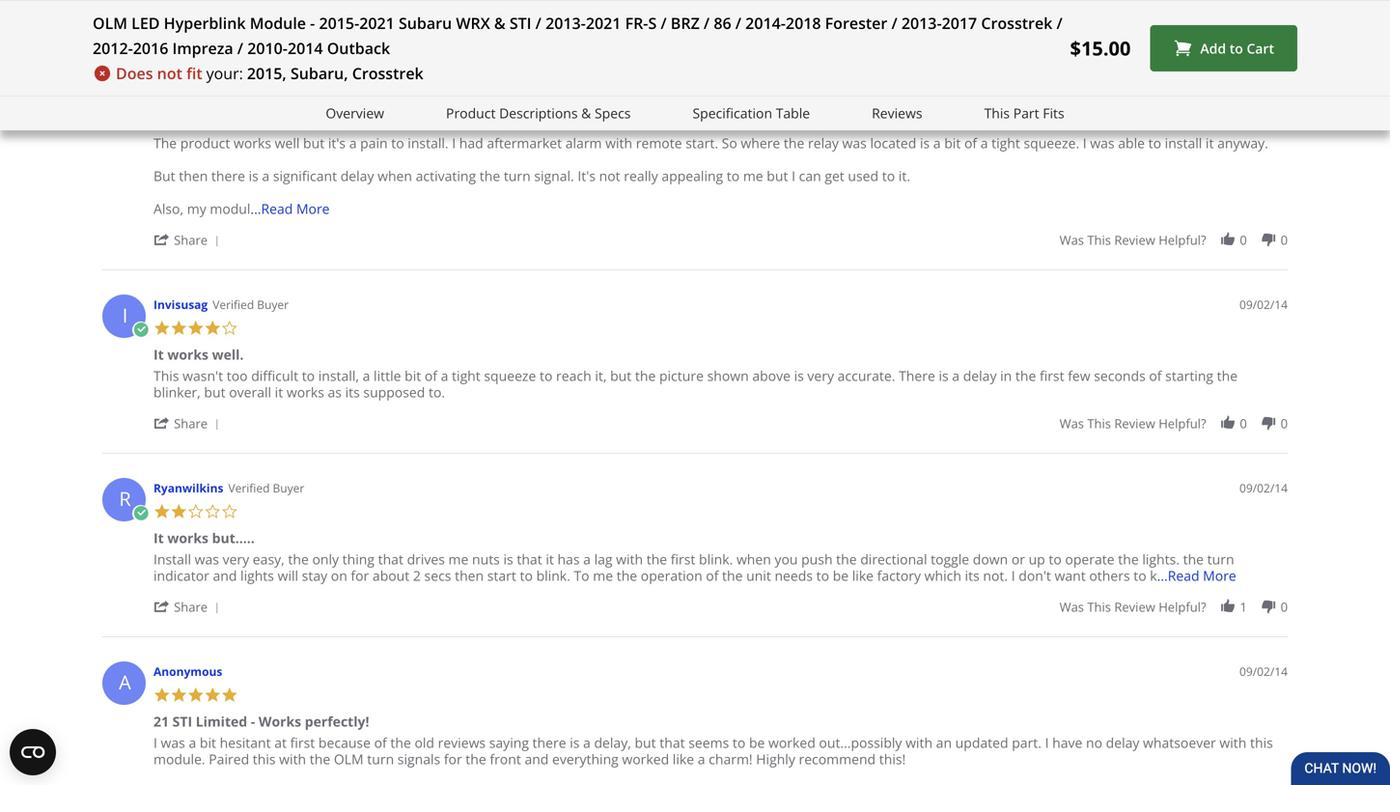 Task type: describe. For each thing, give the bounding box(es) containing it.
review for r
[[1115, 599, 1156, 616]]

review for i
[[1115, 415, 1156, 432]]

1 group from the top
[[1060, 0, 1288, 16]]

specification
[[693, 104, 773, 122]]

i down "21"
[[154, 734, 157, 752]]

share button for h
[[154, 231, 226, 249]]

1 horizontal spatial ...read
[[1158, 567, 1200, 585]]

remote
[[636, 134, 682, 152]]

unit
[[747, 567, 771, 585]]

2018
[[786, 13, 821, 33]]

signal.
[[534, 167, 574, 185]]

outback
[[327, 38, 390, 58]]

it works but.....
[[154, 529, 255, 547]]

vote down review by harvey14banag on  2 sep 2014 image
[[1261, 232, 1278, 248]]

share button for i
[[154, 414, 226, 432]]

there
[[899, 367, 936, 385]]

like inside install was very easy, the only thing that drives me nuts is that it has a lag with the first blink. when you push the directional toggle down or up to operate the lights. the turn indicator and lights will stay on for about 2 secs then start to blink. to me the operation of the unit needs to be like factory which its not. i don't want others to k
[[853, 567, 874, 585]]

your:
[[206, 63, 243, 84]]

of inside 21 sti limited - works perfectly! i was a bit hesitant at first because of the old reviews saying there is a delay, but that seems to be worked out...possibly with an updated part. i have no delay whatsoever with this module. paired this with the olm turn signals for the front and everything worked like a charm! highly recommend this!
[[374, 734, 387, 752]]

start.
[[686, 134, 719, 152]]

0 vertical spatial ...read more button
[[251, 200, 330, 218]]

/ right 86
[[736, 13, 742, 33]]

reviews
[[438, 734, 486, 752]]

works left the as on the left of the page
[[287, 383, 324, 401]]

can
[[799, 167, 822, 185]]

was inside install was very easy, the only thing that drives me nuts is that it has a lag with the first blink. when you push the directional toggle down or up to operate the lights. the turn indicator and lights will stay on for about 2 secs then start to blink. to me the operation of the unit needs to be like factory which its not. i don't want others to k
[[195, 550, 219, 569]]

h
[[118, 69, 132, 96]]

0 for h
[[1281, 232, 1288, 249]]

& inside olm led hyperblink module - 2015-2021 subaru wrx & sti / 2013-2021 fr-s / brz / 86 / 2014-2018 forester / 2013-2017 crosstrek / 2012-2016 impreza / 2010-2014 outback
[[494, 13, 506, 33]]

a left little
[[363, 367, 370, 385]]

0 right vote up review by invisusag on  2 sep 2014 image
[[1240, 415, 1248, 432]]

i right squeeze.
[[1083, 134, 1087, 152]]

0 horizontal spatial blink.
[[537, 567, 571, 585]]

0 vertical spatial this
[[985, 104, 1010, 122]]

share for i
[[174, 415, 208, 432]]

part
[[1014, 104, 1040, 122]]

a left significant
[[262, 167, 270, 185]]

push
[[802, 550, 833, 569]]

was for r
[[1060, 599, 1085, 616]]

saying
[[489, 734, 529, 752]]

is up also, my modul ...read more
[[249, 167, 259, 185]]

it.
[[899, 167, 911, 185]]

1 horizontal spatial me
[[593, 567, 613, 585]]

1 vertical spatial empty star image
[[204, 503, 221, 520]]

empty star image down "ryanwilkins"
[[187, 503, 204, 520]]

subaru
[[399, 13, 452, 33]]

sti inside olm led hyperblink module - 2015-2021 subaru wrx & sti / 2013-2021 fr-s / brz / 86 / 2014-2018 forester / 2013-2017 crosstrek / 2012-2016 impreza / 2010-2014 outback
[[510, 13, 532, 33]]

0 vertical spatial there
[[211, 167, 245, 185]]

but inside 21 sti limited - works perfectly! i was a bit hesitant at first because of the old reviews saying there is a delay, but that seems to be worked out...possibly with an updated part. i have no delay whatsoever with this module. paired this with the olm turn signals for the front and everything worked like a charm! highly recommend this!
[[635, 734, 656, 752]]

stay
[[302, 567, 328, 585]]

nuts
[[472, 550, 500, 569]]

1 horizontal spatial blink.
[[699, 550, 733, 569]]

and inside 21 sti limited - works perfectly! i was a bit hesitant at first because of the old reviews saying there is a delay, but that seems to be worked out...possibly with an updated part. i have no delay whatsoever with this module. paired this with the olm turn signals for the front and everything worked like a charm! highly recommend this!
[[525, 750, 549, 768]]

- inside 21 sti limited - works perfectly! i was a bit hesitant at first because of the old reviews saying there is a delay, but that seems to be worked out...possibly with an updated part. i have no delay whatsoever with this module. paired this with the olm turn signals for the front and everything worked like a charm! highly recommend this!
[[251, 712, 255, 731]]

helpful? for h
[[1159, 232, 1207, 249]]

a right the supposed at left
[[441, 367, 449, 385]]

accurate.
[[838, 367, 896, 385]]

group for h
[[1060, 232, 1288, 249]]

share for h
[[174, 232, 208, 249]]

product
[[180, 134, 230, 152]]

09/02/14 for i
[[1240, 297, 1288, 313]]

with down 21 sti limited - works perfectly! heading
[[279, 750, 306, 768]]

works well but heading
[[154, 113, 254, 135]]

cart
[[1247, 39, 1275, 57]]

add to cart button
[[1151, 25, 1298, 71]]

1 2021 from the left
[[359, 13, 395, 33]]

easy,
[[253, 550, 285, 569]]

0 horizontal spatial when
[[378, 167, 412, 185]]

1 horizontal spatial turn
[[504, 167, 531, 185]]

to inside 21 sti limited - works perfectly! i was a bit hesitant at first because of the old reviews saying there is a delay, but that seems to be worked out...possibly with an updated part. i have no delay whatsoever with this module. paired this with the olm turn signals for the front and everything worked like a charm! highly recommend this!
[[733, 734, 746, 752]]

add
[[1201, 39, 1227, 57]]

vote down review by invisusag on  2 sep 2014 image
[[1261, 415, 1278, 432]]

verified for h
[[248, 64, 290, 80]]

but.....
[[212, 529, 255, 547]]

2014-
[[746, 13, 786, 33]]

to right 'needs'
[[817, 567, 830, 585]]

install
[[154, 550, 191, 569]]

aftermarket
[[487, 134, 562, 152]]

21 sti limited - works perfectly! heading
[[154, 712, 369, 735]]

like inside 21 sti limited - works perfectly! i was a bit hesitant at first because of the old reviews saying there is a delay, but that seems to be worked out...possibly with an updated part. i have no delay whatsoever with this module. paired this with the olm turn signals for the front and everything worked like a charm! highly recommend this!
[[673, 750, 694, 768]]

star image down your:
[[204, 87, 221, 104]]

hesitant
[[220, 734, 271, 752]]

share for r
[[174, 599, 208, 616]]

was right relay
[[843, 134, 867, 152]]

whatsoever
[[1143, 734, 1217, 752]]

1 horizontal spatial ...read more button
[[1158, 567, 1237, 585]]

review date 09/02/14 element for h
[[1240, 64, 1288, 80]]

or
[[1012, 550, 1026, 569]]

empty star image for h
[[221, 87, 238, 104]]

of left starting
[[1150, 367, 1162, 385]]

share image for h
[[154, 232, 170, 248]]

lag
[[594, 550, 613, 569]]

vote up review by harvey14banag on  2 sep 2014 image
[[1220, 232, 1237, 248]]

a left the delay,
[[583, 734, 591, 752]]

be inside 21 sti limited - works perfectly! i was a bit hesitant at first because of the old reviews saying there is a delay, but that seems to be worked out...possibly with an updated part. i have no delay whatsoever with this module. paired this with the olm turn signals for the front and everything worked like a charm! highly recommend this!
[[749, 734, 765, 752]]

out...possibly
[[819, 734, 902, 752]]

review for h
[[1115, 232, 1156, 249]]

led
[[132, 13, 160, 33]]

seperator image for r
[[211, 603, 223, 614]]

it works but..... heading
[[154, 529, 255, 551]]

to
[[574, 567, 590, 585]]

modul
[[210, 200, 251, 218]]

verified buyer heading for h
[[248, 64, 324, 80]]

to inside button
[[1230, 39, 1244, 57]]

i left had
[[452, 134, 456, 152]]

buyer for i
[[257, 297, 289, 313]]

0 vertical spatial delay
[[341, 167, 374, 185]]

was for i
[[1060, 415, 1085, 432]]

1 vertical spatial not
[[599, 167, 621, 185]]

21
[[154, 712, 169, 731]]

a right it's
[[349, 134, 357, 152]]

2
[[413, 567, 421, 585]]

well.
[[212, 345, 244, 364]]

0 vertical spatial bit
[[945, 134, 961, 152]]

secs
[[424, 567, 451, 585]]

with down specs
[[606, 134, 633, 152]]

is right above
[[794, 367, 804, 385]]

because
[[319, 734, 371, 752]]

empty star image for r
[[221, 503, 238, 520]]

reach
[[556, 367, 592, 385]]

the product works well but it's a pain to install. i had aftermarket alarm with remote start. so where the relay was located is a bit of a tight squeeze. i was able to install it anyway.
[[154, 134, 1269, 152]]

with left the an
[[906, 734, 933, 752]]

helpful? for r
[[1159, 599, 1207, 616]]

first inside 21 sti limited - works perfectly! i was a bit hesitant at first because of the old reviews saying there is a delay, but that seems to be worked out...possibly with an updated part. i have no delay whatsoever with this module. paired this with the olm turn signals for the front and everything worked like a charm! highly recommend this!
[[290, 734, 315, 752]]

tight inside it works well. this wasn't too difficult to install, a little bit of a tight squeeze to reach it, but the picture shown above is very accurate. there is a delay in the first few seconds of starting the blinker, but overall it works as its supposed to.
[[452, 367, 481, 385]]

0 horizontal spatial not
[[157, 63, 182, 84]]

2014
[[288, 38, 323, 58]]

install
[[1165, 134, 1203, 152]]

little
[[374, 367, 401, 385]]

i right part.
[[1046, 734, 1049, 752]]

first inside install was very easy, the only thing that drives me nuts is that it has a lag with the first blink. when you push the directional toggle down or up to operate the lights. the turn indicator and lights will stay on for about 2 secs then start to blink. to me the operation of the unit needs to be like factory which its not. i don't want others to k
[[671, 550, 696, 569]]

1
[[1240, 599, 1248, 616]]

0 horizontal spatial worked
[[622, 750, 669, 768]]

olm led hyperblink module - 2015-2021 subaru wrx & sti / 2013-2021 fr-s / brz / 86 / 2014-2018 forester / 2013-2017 crosstrek / 2012-2016 impreza / 2010-2014 outback
[[93, 13, 1063, 58]]

you
[[775, 550, 798, 569]]

it for it works well. this wasn't too difficult to install, a little bit of a tight squeeze to reach it, but the picture shown above is very accurate. there is a delay in the first few seconds of starting the blinker, but overall it works as its supposed to.
[[154, 345, 164, 364]]

0 horizontal spatial ...read
[[251, 200, 293, 218]]

0 vertical spatial it
[[1206, 134, 1214, 152]]

0 right vote up review by harvey14banag on  2 sep 2014 icon
[[1240, 232, 1248, 249]]

shown
[[707, 367, 749, 385]]

/ left 86
[[704, 13, 710, 33]]

but left can
[[767, 167, 788, 185]]

very inside it works well. this wasn't too difficult to install, a little bit of a tight squeeze to reach it, but the picture shown above is very accurate. there is a delay in the first few seconds of starting the blinker, but overall it works as its supposed to.
[[808, 367, 834, 385]]

- inside olm led hyperblink module - 2015-2021 subaru wrx & sti / 2013-2021 fr-s / brz / 86 / 2014-2018 forester / 2013-2017 crosstrek / 2012-2016 impreza / 2010-2014 outback
[[310, 13, 315, 33]]

/ up harvey14banag verified buyer
[[237, 38, 243, 58]]

add to cart
[[1201, 39, 1275, 57]]

sti inside 21 sti limited - works perfectly! i was a bit hesitant at first because of the old reviews saying there is a delay, but that seems to be worked out...possibly with an updated part. i have no delay whatsoever with this module. paired this with the olm turn signals for the front and everything worked like a charm! highly recommend this!
[[173, 712, 192, 731]]

1 horizontal spatial well
[[275, 134, 300, 152]]

/ right forester
[[892, 13, 898, 33]]

module.
[[154, 750, 205, 768]]

specification table link
[[693, 102, 810, 124]]

when inside install was very easy, the only thing that drives me nuts is that it has a lag with the first blink. when you push the directional toggle down or up to operate the lights. the turn indicator and lights will stay on for about 2 secs then start to blink. to me the operation of the unit needs to be like factory which its not. i don't want others to k
[[737, 550, 771, 569]]

1 horizontal spatial &
[[582, 104, 591, 122]]

reviews
[[872, 104, 923, 122]]

not.
[[984, 567, 1008, 585]]

was this review helpful? for i
[[1060, 415, 1207, 432]]

with right the whatsoever
[[1220, 734, 1247, 752]]

verified buyer heading for i
[[213, 297, 289, 313]]

09/02/14 for h
[[1240, 64, 1288, 80]]

impreza
[[172, 38, 233, 58]]

works right product
[[234, 134, 271, 152]]

was for h
[[1060, 232, 1085, 249]]

but inside works well but heading
[[231, 113, 254, 131]]

to down the so
[[727, 167, 740, 185]]

harvey14banag
[[154, 64, 243, 80]]

everything
[[552, 750, 619, 768]]

to left install,
[[302, 367, 315, 385]]

0 horizontal spatial that
[[378, 550, 404, 569]]

to left it.
[[882, 167, 895, 185]]

significant
[[273, 167, 337, 185]]

alarm
[[566, 134, 602, 152]]

also,
[[154, 200, 184, 218]]

get
[[825, 167, 845, 185]]

share button for r
[[154, 598, 226, 616]]

star image for h
[[154, 87, 170, 104]]

star image for r
[[154, 503, 170, 520]]

open widget image
[[10, 729, 56, 776]]

0 for i
[[1281, 415, 1288, 432]]

starting
[[1166, 367, 1214, 385]]

a left charm!
[[698, 750, 705, 768]]

to left the k
[[1134, 567, 1147, 585]]

charm!
[[709, 750, 753, 768]]

used
[[848, 167, 879, 185]]

invisusag
[[154, 297, 208, 313]]

is right located
[[920, 134, 930, 152]]

review date 09/02/14 element for i
[[1240, 297, 1288, 313]]

with inside install was very easy, the only thing that drives me nuts is that it has a lag with the first blink. when you push the directional toggle down or up to operate the lights. the turn indicator and lights will stay on for about 2 secs then start to blink. to me the operation of the unit needs to be like factory which its not. i don't want others to k
[[616, 550, 643, 569]]

pain
[[360, 134, 388, 152]]

olm inside 21 sti limited - works perfectly! i was a bit hesitant at first because of the old reviews saying there is a delay, but that seems to be worked out...possibly with an updated part. i have no delay whatsoever with this module. paired this with the olm turn signals for the front and everything worked like a charm! highly recommend this!
[[334, 750, 364, 768]]

2012-
[[93, 38, 133, 58]]

helpful? for i
[[1159, 415, 1207, 432]]

for inside install was very easy, the only thing that drives me nuts is that it has a lag with the first blink. when you push the directional toggle down or up to operate the lights. the turn indicator and lights will stay on for about 2 secs then start to blink. to me the operation of the unit needs to be like factory which its not. i don't want others to k
[[351, 567, 369, 585]]

picture
[[660, 367, 704, 385]]

verified for i
[[213, 297, 254, 313]]

0 vertical spatial tight
[[992, 134, 1021, 152]]

4 review date 09/02/14 element from the top
[[1240, 664, 1288, 680]]

verified buyer heading for r
[[228, 480, 304, 497]]

the
[[154, 134, 177, 152]]

but right 'it,'
[[610, 367, 632, 385]]

was left 'able'
[[1091, 134, 1115, 152]]

located
[[871, 134, 917, 152]]

brz
[[671, 13, 700, 33]]

supposed
[[364, 383, 425, 401]]

review date 09/02/14 element for r
[[1240, 480, 1288, 497]]

09/02/14 for r
[[1240, 480, 1288, 496]]

anyway.
[[1218, 134, 1269, 152]]

that inside 21 sti limited - works perfectly! i was a bit hesitant at first because of the old reviews saying there is a delay, but that seems to be worked out...possibly with an updated part. i have no delay whatsoever with this module. paired this with the olm turn signals for the front and everything worked like a charm! highly recommend this!
[[660, 734, 685, 752]]

/ up fits
[[1057, 13, 1063, 33]]

install was very easy, the only thing that drives me nuts is that it has a lag with the first blink. when you push the directional toggle down or up to operate the lights. the turn indicator and lights will stay on for about 2 secs then start to blink. to me the operation of the unit needs to be like factory which its not. i don't want others to k
[[154, 550, 1235, 585]]

circle checkmark image for r
[[132, 505, 149, 522]]

it's
[[328, 134, 346, 152]]

it for it works but.....
[[154, 529, 164, 547]]

so
[[722, 134, 738, 152]]

0 horizontal spatial more
[[296, 200, 330, 218]]

first inside it works well. this wasn't too difficult to install, a little bit of a tight squeeze to reach it, but the picture shown above is very accurate. there is a delay in the first few seconds of starting the blinker, but overall it works as its supposed to.
[[1040, 367, 1065, 385]]



Task type: locate. For each thing, give the bounding box(es) containing it.
its inside it works well. this wasn't too difficult to install, a little bit of a tight squeeze to reach it, but the picture shown above is very accurate. there is a delay in the first few seconds of starting the blinker, but overall it works as its supposed to.
[[345, 383, 360, 401]]

helpful? left vote up review by harvey14banag on  2 sep 2014 icon
[[1159, 232, 1207, 249]]

1 vertical spatial more
[[1204, 567, 1237, 585]]

it inside install was very easy, the only thing that drives me nuts is that it has a lag with the first blink. when you push the directional toggle down or up to operate the lights. the turn indicator and lights will stay on for about 2 secs then start to blink. to me the operation of the unit needs to be like factory which its not. i don't want others to k
[[546, 550, 554, 569]]

works inside heading
[[167, 529, 209, 547]]

it up the blinker,
[[154, 345, 164, 364]]

review down the k
[[1115, 599, 1156, 616]]

of right operation
[[706, 567, 719, 585]]

2 vertical spatial bit
[[200, 734, 216, 752]]

1 helpful? from the top
[[1159, 232, 1207, 249]]

1 horizontal spatial -
[[310, 13, 315, 33]]

its inside install was very easy, the only thing that drives me nuts is that it has a lag with the first blink. when you push the directional toggle down or up to operate the lights. the turn indicator and lights will stay on for about 2 secs then start to blink. to me the operation of the unit needs to be like factory which its not. i don't want others to k
[[965, 567, 980, 585]]

blink.
[[699, 550, 733, 569], [537, 567, 571, 585]]

...read more
[[1158, 567, 1237, 585]]

it inside it works well. this wasn't too difficult to install, a little bit of a tight squeeze to reach it, but the picture shown above is very accurate. there is a delay in the first few seconds of starting the blinker, but overall it works as its supposed to.
[[154, 345, 164, 364]]

it inside heading
[[154, 529, 164, 547]]

there inside 21 sti limited - works perfectly! i was a bit hesitant at first because of the old reviews saying there is a delay, but that seems to be worked out...possibly with an updated part. i have no delay whatsoever with this module. paired this with the olm turn signals for the front and everything worked like a charm! highly recommend this!
[[533, 734, 566, 752]]

a right located
[[934, 134, 941, 152]]

part.
[[1012, 734, 1042, 752]]

works up install
[[167, 529, 209, 547]]

circle checkmark image right r on the bottom of page
[[132, 505, 149, 522]]

a down this part fits link
[[981, 134, 988, 152]]

in
[[1001, 367, 1012, 385]]

and inside install was very easy, the only thing that drives me nuts is that it has a lag with the first blink. when you push the directional toggle down or up to operate the lights. the turn indicator and lights will stay on for about 2 secs then start to blink. to me the operation of the unit needs to be like factory which its not. i don't want others to k
[[213, 567, 237, 585]]

to right the 'pain'
[[391, 134, 404, 152]]

bit down limited
[[200, 734, 216, 752]]

vote down review by ryanwilkins on  2 sep 2014 image
[[1261, 599, 1278, 615]]

-
[[310, 13, 315, 33], [251, 712, 255, 731]]

share image
[[154, 232, 170, 248], [154, 415, 170, 432]]

0 horizontal spatial 2013-
[[546, 13, 586, 33]]

3 share from the top
[[174, 599, 208, 616]]

overview link
[[326, 102, 384, 124]]

it,
[[595, 367, 607, 385]]

a inside install was very easy, the only thing that drives me nuts is that it has a lag with the first blink. when you push the directional toggle down or up to operate the lights. the turn indicator and lights will stay on for about 2 secs then start to blink. to me the operation of the unit needs to be like factory which its not. i don't want others to k
[[583, 550, 591, 569]]

0 horizontal spatial olm
[[93, 13, 128, 33]]

vote up review by berzerkerh2000 on  2 sep 2014 image
[[1220, 0, 1237, 16]]

/ right wrx
[[536, 13, 542, 33]]

3 group from the top
[[1060, 415, 1288, 432]]

1 vertical spatial share image
[[154, 415, 170, 432]]

it
[[154, 345, 164, 364], [154, 529, 164, 547]]

3 was from the top
[[1060, 599, 1085, 616]]

is left the delay,
[[570, 734, 580, 752]]

its right the as on the left of the page
[[345, 383, 360, 401]]

to right start
[[520, 567, 533, 585]]

works inside works well but heading
[[154, 113, 196, 131]]

toggle
[[931, 550, 970, 569]]

to right 'able'
[[1149, 134, 1162, 152]]

this inside it works well. this wasn't too difficult to install, a little bit of a tight squeeze to reach it, but the picture shown above is very accurate. there is a delay in the first few seconds of starting the blinker, but overall it works as its supposed to.
[[154, 367, 179, 385]]

2013-
[[546, 13, 586, 33], [902, 13, 942, 33]]

turn inside 21 sti limited - works perfectly! i was a bit hesitant at first because of the old reviews saying there is a delay, but that seems to be worked out...possibly with an updated part. i have no delay whatsoever with this module. paired this with the olm turn signals for the front and everything worked like a charm! highly recommend this!
[[367, 750, 394, 768]]

turn
[[504, 167, 531, 185], [1208, 550, 1235, 569], [367, 750, 394, 768]]

0 vertical spatial buyer
[[293, 64, 324, 80]]

verified buyer heading
[[248, 64, 324, 80], [213, 297, 289, 313], [228, 480, 304, 497]]

had
[[460, 134, 484, 152]]

1 vertical spatial share
[[174, 415, 208, 432]]

buyer down 2014
[[293, 64, 324, 80]]

4 09/02/14 from the top
[[1240, 664, 1288, 680]]

3 review from the top
[[1115, 599, 1156, 616]]

1 horizontal spatial works
[[259, 712, 301, 731]]

0 horizontal spatial bit
[[200, 734, 216, 752]]

0 horizontal spatial its
[[345, 383, 360, 401]]

operate
[[1066, 550, 1115, 569]]

does
[[116, 63, 153, 84]]

2 vertical spatial delay
[[1106, 734, 1140, 752]]

0 vertical spatial verified
[[248, 64, 290, 80]]

invisusag verified buyer
[[154, 297, 289, 313]]

2 vertical spatial share
[[174, 599, 208, 616]]

1 circle checkmark image from the top
[[132, 89, 149, 106]]

1 vertical spatial helpful?
[[1159, 415, 1207, 432]]

1 vertical spatial then
[[455, 567, 484, 585]]

that left 2
[[378, 550, 404, 569]]

empty star image
[[221, 87, 238, 104], [187, 503, 204, 520], [221, 503, 238, 520]]

1 vertical spatial tight
[[452, 367, 481, 385]]

to right up
[[1049, 550, 1062, 569]]

sti
[[510, 13, 532, 33], [173, 712, 192, 731]]

was this review helpful? for r
[[1060, 599, 1207, 616]]

1 horizontal spatial be
[[833, 567, 849, 585]]

others
[[1090, 567, 1131, 585]]

a down limited
[[189, 734, 196, 752]]

above
[[753, 367, 791, 385]]

3 was this review helpful? from the top
[[1060, 599, 1207, 616]]

2 helpful? from the top
[[1159, 415, 1207, 432]]

works inside 21 sti limited - works perfectly! i was a bit hesitant at first because of the old reviews saying there is a delay, but that seems to be worked out...possibly with an updated part. i have no delay whatsoever with this module. paired this with the olm turn signals for the front and everything worked like a charm! highly recommend this!
[[259, 712, 301, 731]]

1 horizontal spatial this
[[985, 104, 1010, 122]]

0 vertical spatial for
[[351, 567, 369, 585]]

1 horizontal spatial like
[[853, 567, 874, 585]]

2 share image from the top
[[154, 415, 170, 432]]

2 2021 from the left
[[586, 13, 621, 33]]

star image right h
[[154, 87, 170, 104]]

well up product
[[200, 113, 228, 131]]

fits
[[1043, 104, 1065, 122]]

2021 left fr-
[[586, 13, 621, 33]]

2 was from the top
[[1060, 415, 1085, 432]]

1 horizontal spatial more
[[1204, 567, 1237, 585]]

0 horizontal spatial be
[[749, 734, 765, 752]]

first left few
[[1040, 367, 1065, 385]]

0 vertical spatial share button
[[154, 231, 226, 249]]

1 vertical spatial &
[[582, 104, 591, 122]]

0 horizontal spatial delay
[[341, 167, 374, 185]]

$15.00
[[1071, 35, 1131, 61]]

0 vertical spatial crosstrek
[[982, 13, 1053, 33]]

is inside 21 sti limited - works perfectly! i was a bit hesitant at first because of the old reviews saying there is a delay, but that seems to be worked out...possibly with an updated part. i have no delay whatsoever with this module. paired this with the olm turn signals for the front and everything worked like a charm! highly recommend this!
[[570, 734, 580, 752]]

empty star image
[[221, 320, 238, 337], [204, 503, 221, 520]]

crosstrek inside olm led hyperblink module - 2015-2021 subaru wrx & sti / 2013-2021 fr-s / brz / 86 / 2014-2018 forester / 2013-2017 crosstrek / 2012-2016 impreza / 2010-2014 outback
[[982, 13, 1053, 33]]

then inside install was very easy, the only thing that drives me nuts is that it has a lag with the first blink. when you push the directional toggle down or up to operate the lights. the turn indicator and lights will stay on for about 2 secs then start to blink. to me the operation of the unit needs to be like factory which its not. i don't want others to k
[[455, 567, 484, 585]]

1 vertical spatial delay
[[964, 367, 997, 385]]

0 vertical spatial works
[[154, 113, 196, 131]]

star image for i
[[154, 320, 170, 337]]

bit inside 21 sti limited - works perfectly! i was a bit hesitant at first because of the old reviews saying there is a delay, but that seems to be worked out...possibly with an updated part. i have no delay whatsoever with this module. paired this with the olm turn signals for the front and everything worked like a charm! highly recommend this!
[[200, 734, 216, 752]]

it works well. heading
[[154, 345, 244, 368]]

vote up review by invisusag on  2 sep 2014 image
[[1220, 415, 1237, 432]]

1 vertical spatial ...read
[[1158, 567, 1200, 585]]

3 share button from the top
[[154, 598, 226, 616]]

where
[[741, 134, 781, 152]]

0 vertical spatial very
[[808, 367, 834, 385]]

1 was this review helpful? from the top
[[1060, 232, 1207, 249]]

old
[[415, 734, 435, 752]]

1 vertical spatial be
[[749, 734, 765, 752]]

product descriptions & specs
[[446, 104, 631, 122]]

be inside install was very easy, the only thing that drives me nuts is that it has a lag with the first blink. when you push the directional toggle down or up to operate the lights. the turn indicator and lights will stay on for about 2 secs then start to blink. to me the operation of the unit needs to be like factory which its not. i don't want others to k
[[833, 567, 849, 585]]

hyperblink
[[164, 13, 246, 33]]

2 horizontal spatial first
[[1040, 367, 1065, 385]]

there
[[211, 167, 245, 185], [533, 734, 566, 752]]

verified up well.
[[213, 297, 254, 313]]

1 share button from the top
[[154, 231, 226, 249]]

it inside it works well. this wasn't too difficult to install, a little bit of a tight squeeze to reach it, but the picture shown above is very accurate. there is a delay in the first few seconds of starting the blinker, but overall it works as its supposed to.
[[275, 383, 283, 401]]

2010-
[[247, 38, 288, 58]]

first left unit at bottom
[[671, 550, 696, 569]]

turn left the signals in the left bottom of the page
[[367, 750, 394, 768]]

seperator image for i
[[211, 419, 223, 431]]

4 group from the top
[[1060, 599, 1288, 616]]

buyer for r
[[273, 480, 304, 496]]

verified buyer heading up well.
[[213, 297, 289, 313]]

1 vertical spatial circle checkmark image
[[132, 505, 149, 522]]

1 vertical spatial it
[[154, 529, 164, 547]]

2 review from the top
[[1115, 415, 1156, 432]]

install.
[[408, 134, 449, 152]]

is right there
[[939, 367, 949, 385]]

but right the delay,
[[635, 734, 656, 752]]

/ right s
[[661, 13, 667, 33]]

share left seperator image
[[174, 232, 208, 249]]

was inside 21 sti limited - works perfectly! i was a bit hesitant at first because of the old reviews saying there is a delay, but that seems to be worked out...possibly with an updated part. i have no delay whatsoever with this module. paired this with the olm turn signals for the front and everything worked like a charm! highly recommend this!
[[161, 734, 185, 752]]

0 vertical spatial seperator image
[[211, 419, 223, 431]]

subaru,
[[291, 63, 348, 84]]

vote down review by berzerkerh2000 on  2 sep 2014 image
[[1261, 0, 1278, 16]]

on
[[331, 567, 347, 585]]

this for h
[[1088, 232, 1112, 249]]

2 vertical spatial helpful?
[[1159, 599, 1207, 616]]

2 share from the top
[[174, 415, 208, 432]]

verified buyer heading up but.....
[[228, 480, 304, 497]]

86
[[714, 13, 732, 33]]

1 horizontal spatial not
[[599, 167, 621, 185]]

2 share button from the top
[[154, 414, 226, 432]]

star image down anonymous
[[170, 687, 187, 704]]

0 vertical spatial -
[[310, 13, 315, 33]]

delay inside it works well. this wasn't too difficult to install, a little bit of a tight squeeze to reach it, but the picture shown above is very accurate. there is a delay in the first few seconds of starting the blinker, but overall it works as its supposed to.
[[964, 367, 997, 385]]

1 vertical spatial review
[[1115, 415, 1156, 432]]

2 vertical spatial was this review helpful?
[[1060, 599, 1207, 616]]

group
[[1060, 0, 1288, 16], [1060, 232, 1288, 249], [1060, 415, 1288, 432], [1060, 599, 1288, 616]]

0 horizontal spatial tight
[[452, 367, 481, 385]]

0 horizontal spatial first
[[290, 734, 315, 752]]

more up vote up review by ryanwilkins on  2 sep 2014 image
[[1204, 567, 1237, 585]]

2 horizontal spatial bit
[[945, 134, 961, 152]]

helpful? left vote up review by invisusag on  2 sep 2014 image
[[1159, 415, 1207, 432]]

limited
[[196, 712, 247, 731]]

3 09/02/14 from the top
[[1240, 480, 1288, 496]]

circle checkmark image
[[132, 322, 149, 339]]

of inside install was very easy, the only thing that drives me nuts is that it has a lag with the first blink. when you push the directional toggle down or up to operate the lights. the turn indicator and lights will stay on for about 2 secs then start to blink. to me the operation of the unit needs to be like factory which its not. i don't want others to k
[[706, 567, 719, 585]]

circle checkmark image for h
[[132, 89, 149, 106]]

a right there
[[953, 367, 960, 385]]

more
[[296, 200, 330, 218], [1204, 567, 1237, 585]]

not right it's
[[599, 167, 621, 185]]

0 vertical spatial like
[[853, 567, 874, 585]]

was this review helpful? left vote up review by harvey14banag on  2 sep 2014 icon
[[1060, 232, 1207, 249]]

1 vertical spatial was
[[1060, 415, 1085, 432]]

seperator image
[[211, 419, 223, 431], [211, 603, 223, 614]]

when down the 'pain'
[[378, 167, 412, 185]]

that right start
[[517, 550, 542, 569]]

2 horizontal spatial me
[[743, 167, 764, 185]]

seperator image
[[211, 236, 223, 247]]

1 review from the top
[[1115, 232, 1156, 249]]

i inside install was very easy, the only thing that drives me nuts is that it has a lag with the first blink. when you push the directional toggle down or up to operate the lights. the turn indicator and lights will stay on for about 2 secs then start to blink. to me the operation of the unit needs to be like factory which its not. i don't want others to k
[[1012, 567, 1016, 585]]

verified for r
[[228, 480, 270, 496]]

0 vertical spatial empty star image
[[221, 320, 238, 337]]

0 vertical spatial ...read
[[251, 200, 293, 218]]

09/02/14 down vote down review by harvey14banag on  2 sep 2014 image
[[1240, 297, 1288, 313]]

1 share from the top
[[174, 232, 208, 249]]

3 helpful? from the top
[[1159, 599, 1207, 616]]

works up the
[[154, 113, 196, 131]]

is right 'nuts'
[[504, 550, 513, 569]]

a
[[119, 669, 131, 696]]

0 vertical spatial circle checkmark image
[[132, 89, 149, 106]]

crosstrek down outback
[[352, 63, 424, 84]]

1 vertical spatial verified buyer heading
[[213, 297, 289, 313]]

& right wrx
[[494, 13, 506, 33]]

review down "seconds" at the right top of page
[[1115, 415, 1156, 432]]

1 horizontal spatial first
[[671, 550, 696, 569]]

0 horizontal spatial for
[[351, 567, 369, 585]]

share button down indicator at the bottom left of page
[[154, 598, 226, 616]]

0 vertical spatial well
[[200, 113, 228, 131]]

its left the not.
[[965, 567, 980, 585]]

0 vertical spatial olm
[[93, 13, 128, 33]]

but left too
[[204, 383, 226, 401]]

bit right little
[[405, 367, 421, 385]]

0 horizontal spatial &
[[494, 13, 506, 33]]

1 review date 09/02/14 element from the top
[[1240, 64, 1288, 80]]

forester
[[825, 13, 888, 33]]

an
[[936, 734, 952, 752]]

0 vertical spatial was this review helpful?
[[1060, 232, 1207, 249]]

3 review date 09/02/14 element from the top
[[1240, 480, 1288, 497]]

1 vertical spatial there
[[533, 734, 566, 752]]

want
[[1055, 567, 1086, 585]]

0 horizontal spatial then
[[179, 167, 208, 185]]

of right little
[[425, 367, 437, 385]]

...read right others
[[1158, 567, 1200, 585]]

i left circle checkmark icon
[[122, 302, 128, 329]]

star image
[[154, 87, 170, 104], [204, 87, 221, 104], [154, 320, 170, 337], [154, 503, 170, 520], [170, 687, 187, 704]]

was this review helpful?
[[1060, 232, 1207, 249], [1060, 415, 1207, 432], [1060, 599, 1207, 616]]

1 vertical spatial when
[[737, 550, 771, 569]]

highly
[[756, 750, 796, 768]]

activating
[[416, 167, 476, 185]]

1 horizontal spatial crosstrek
[[982, 13, 1053, 33]]

me down where
[[743, 167, 764, 185]]

2016
[[133, 38, 168, 58]]

a left lag
[[583, 550, 591, 569]]

i
[[452, 134, 456, 152], [1083, 134, 1087, 152], [792, 167, 796, 185], [122, 302, 128, 329], [1012, 567, 1016, 585], [154, 734, 157, 752], [1046, 734, 1049, 752]]

is inside install was very easy, the only thing that drives me nuts is that it has a lag with the first blink. when you push the directional toggle down or up to operate the lights. the turn indicator and lights will stay on for about 2 secs then start to blink. to me the operation of the unit needs to be like factory which its not. i don't want others to k
[[504, 550, 513, 569]]

0 horizontal spatial turn
[[367, 750, 394, 768]]

group for r
[[1060, 599, 1288, 616]]

0 horizontal spatial me
[[449, 550, 469, 569]]

1 it from the top
[[154, 345, 164, 364]]

bit
[[945, 134, 961, 152], [405, 367, 421, 385], [200, 734, 216, 752]]

0 right vote down review by harvey14banag on  2 sep 2014 image
[[1281, 232, 1288, 249]]

1 vertical spatial very
[[223, 550, 249, 569]]

at
[[275, 734, 287, 752]]

empty star image down ryanwilkins verified buyer
[[221, 503, 238, 520]]

it works well. this wasn't too difficult to install, a little bit of a tight squeeze to reach it, but the picture shown above is very accurate. there is a delay in the first few seconds of starting the blinker, but overall it works as its supposed to.
[[154, 345, 1238, 401]]

was down the it works but.....
[[195, 550, 219, 569]]

star image
[[170, 87, 187, 104], [187, 87, 204, 104], [170, 320, 187, 337], [187, 320, 204, 337], [204, 320, 221, 337], [170, 503, 187, 520], [154, 687, 170, 704], [187, 687, 204, 704], [204, 687, 221, 704], [221, 687, 238, 704]]

delay inside 21 sti limited - works perfectly! i was a bit hesitant at first because of the old reviews saying there is a delay, but that seems to be worked out...possibly with an updated part. i have no delay whatsoever with this module. paired this with the olm turn signals for the front and everything worked like a charm! highly recommend this!
[[1106, 734, 1140, 752]]

be
[[833, 567, 849, 585], [749, 734, 765, 752]]

product descriptions & specs link
[[446, 102, 631, 124]]

2 review date 09/02/14 element from the top
[[1240, 297, 1288, 313]]

is
[[920, 134, 930, 152], [249, 167, 259, 185], [794, 367, 804, 385], [939, 367, 949, 385], [504, 550, 513, 569], [570, 734, 580, 752]]

updated
[[956, 734, 1009, 752]]

works up wasn't
[[167, 345, 209, 364]]

very left accurate.
[[808, 367, 834, 385]]

product
[[446, 104, 496, 122]]

2 was this review helpful? from the top
[[1060, 415, 1207, 432]]

1 vertical spatial well
[[275, 134, 300, 152]]

2 it from the top
[[154, 529, 164, 547]]

r
[[119, 486, 131, 512]]

i left can
[[792, 167, 796, 185]]

0 for r
[[1281, 599, 1288, 616]]

this for r
[[1088, 599, 1112, 616]]

2 09/02/14 from the top
[[1240, 297, 1288, 313]]

1 vertical spatial for
[[444, 750, 462, 768]]

0 horizontal spatial like
[[673, 750, 694, 768]]

difficult
[[251, 367, 298, 385]]

1 vertical spatial buyer
[[257, 297, 289, 313]]

2 horizontal spatial that
[[660, 734, 685, 752]]

also, my modul ...read more
[[154, 200, 330, 218]]

for
[[351, 567, 369, 585], [444, 750, 462, 768]]

but left it's
[[303, 134, 325, 152]]

group for i
[[1060, 415, 1288, 432]]

1 vertical spatial its
[[965, 567, 980, 585]]

this for i
[[1088, 415, 1112, 432]]

install,
[[318, 367, 359, 385]]

with right lag
[[616, 550, 643, 569]]

start
[[487, 567, 517, 585]]

for inside 21 sti limited - works perfectly! i was a bit hesitant at first because of the old reviews saying there is a delay, but that seems to be worked out...possibly with an updated part. i have no delay whatsoever with this module. paired this with the olm turn signals for the front and everything worked like a charm! highly recommend this!
[[444, 750, 462, 768]]

1 vertical spatial like
[[673, 750, 694, 768]]

k
[[1150, 567, 1158, 585]]

down
[[973, 550, 1008, 569]]

of right located
[[965, 134, 977, 152]]

there up 'modul'
[[211, 167, 245, 185]]

1 horizontal spatial delay
[[964, 367, 997, 385]]

there right saying
[[533, 734, 566, 752]]

0 vertical spatial verified buyer heading
[[248, 64, 324, 80]]

0 vertical spatial more
[[296, 200, 330, 218]]

09/02/14 down vote down review by invisusag on  2 sep 2014 image
[[1240, 480, 1288, 496]]

not
[[157, 63, 182, 84], [599, 167, 621, 185]]

1 09/02/14 from the top
[[1240, 64, 1288, 80]]

worked right everything
[[622, 750, 669, 768]]

1 vertical spatial -
[[251, 712, 255, 731]]

ryanwilkins verified buyer
[[154, 480, 304, 496]]

operation
[[641, 567, 703, 585]]

very inside install was very easy, the only thing that drives me nuts is that it has a lag with the first blink. when you push the directional toggle down or up to operate the lights. the turn indicator and lights will stay on for about 2 secs then start to blink. to me the operation of the unit needs to be like factory which its not. i don't want others to k
[[223, 550, 249, 569]]

1 horizontal spatial worked
[[769, 734, 816, 752]]

0 vertical spatial review
[[1115, 232, 1156, 249]]

well inside heading
[[200, 113, 228, 131]]

harvey14banag verified buyer
[[154, 64, 324, 80]]

share image
[[154, 599, 170, 615]]

2 horizontal spatial it
[[1206, 134, 1214, 152]]

this
[[985, 104, 1010, 122], [154, 367, 179, 385]]

0 vertical spatial was
[[1060, 232, 1085, 249]]

thing
[[343, 550, 375, 569]]

delay down the 'pain'
[[341, 167, 374, 185]]

share
[[174, 232, 208, 249], [174, 415, 208, 432], [174, 599, 208, 616]]

review date 09/02/14 element
[[1240, 64, 1288, 80], [1240, 297, 1288, 313], [1240, 480, 1288, 497], [1240, 664, 1288, 680]]

1 horizontal spatial that
[[517, 550, 542, 569]]

like
[[853, 567, 874, 585], [673, 750, 694, 768]]

and left lights
[[213, 567, 237, 585]]

1 was from the top
[[1060, 232, 1085, 249]]

2 vertical spatial was
[[1060, 599, 1085, 616]]

was this review helpful? for h
[[1060, 232, 1207, 249]]

to.
[[429, 383, 445, 401]]

share image down the blinker,
[[154, 415, 170, 432]]

09/02/14 down cart
[[1240, 64, 1288, 80]]

1 horizontal spatial tight
[[992, 134, 1021, 152]]

1 vertical spatial and
[[525, 750, 549, 768]]

star image down "ryanwilkins"
[[154, 503, 170, 520]]

1 horizontal spatial when
[[737, 550, 771, 569]]

1 seperator image from the top
[[211, 419, 223, 431]]

to left "reach"
[[540, 367, 553, 385]]

me left 'nuts'
[[449, 550, 469, 569]]

buyer for h
[[293, 64, 324, 80]]

1 horizontal spatial 2013-
[[902, 13, 942, 33]]

2021 up outback
[[359, 13, 395, 33]]

i right the not.
[[1012, 567, 1016, 585]]

2 seperator image from the top
[[211, 603, 223, 614]]

olm
[[93, 13, 128, 33], [334, 750, 364, 768]]

anonymous
[[154, 664, 222, 680]]

2015,
[[247, 63, 287, 84]]

me right to
[[593, 567, 613, 585]]

share image for i
[[154, 415, 170, 432]]

0 vertical spatial turn
[[504, 167, 531, 185]]

0 vertical spatial share image
[[154, 232, 170, 248]]

up
[[1029, 550, 1046, 569]]

1 vertical spatial crosstrek
[[352, 63, 424, 84]]

fr-
[[625, 13, 648, 33]]

works
[[234, 134, 271, 152], [167, 345, 209, 364], [287, 383, 324, 401], [167, 529, 209, 547]]

verified buyer heading down 2010-
[[248, 64, 324, 80]]

2 vertical spatial verified buyer heading
[[228, 480, 304, 497]]

don't
[[1019, 567, 1052, 585]]

2 2013- from the left
[[902, 13, 942, 33]]

was this review helpful? down "seconds" at the right top of page
[[1060, 415, 1207, 432]]

0 horizontal spatial 2021
[[359, 13, 395, 33]]

circle checkmark image right h
[[132, 89, 149, 106]]

recommend
[[799, 750, 876, 768]]

2 group from the top
[[1060, 232, 1288, 249]]

relay
[[808, 134, 839, 152]]

empty star image down your:
[[221, 87, 238, 104]]

vote up review by ryanwilkins on  2 sep 2014 image
[[1220, 599, 1237, 615]]

olm inside olm led hyperblink module - 2015-2021 subaru wrx & sti / 2013-2021 fr-s / brz / 86 / 2014-2018 forester / 2013-2017 crosstrek / 2012-2016 impreza / 2010-2014 outback
[[93, 13, 128, 33]]

review
[[1115, 232, 1156, 249], [1115, 415, 1156, 432], [1115, 599, 1156, 616]]

0 vertical spatial first
[[1040, 367, 1065, 385]]

2 circle checkmark image from the top
[[132, 505, 149, 522]]

1 share image from the top
[[154, 232, 170, 248]]

circle checkmark image
[[132, 89, 149, 106], [132, 505, 149, 522]]

turn inside install was very easy, the only thing that drives me nuts is that it has a lag with the first blink. when you push the directional toggle down or up to operate the lights. the turn indicator and lights will stay on for about 2 secs then start to blink. to me the operation of the unit needs to be like factory which its not. i don't want others to k
[[1208, 550, 1235, 569]]

then right but
[[179, 167, 208, 185]]

share button down my
[[154, 231, 226, 249]]

bit inside it works well. this wasn't too difficult to install, a little bit of a tight squeeze to reach it, but the picture shown above is very accurate. there is a delay in the first few seconds of starting the blinker, but overall it works as its supposed to.
[[405, 367, 421, 385]]

sti right "21"
[[173, 712, 192, 731]]

1 2013- from the left
[[546, 13, 586, 33]]



Task type: vqa. For each thing, say whether or not it's contained in the screenshot.
'2002'
no



